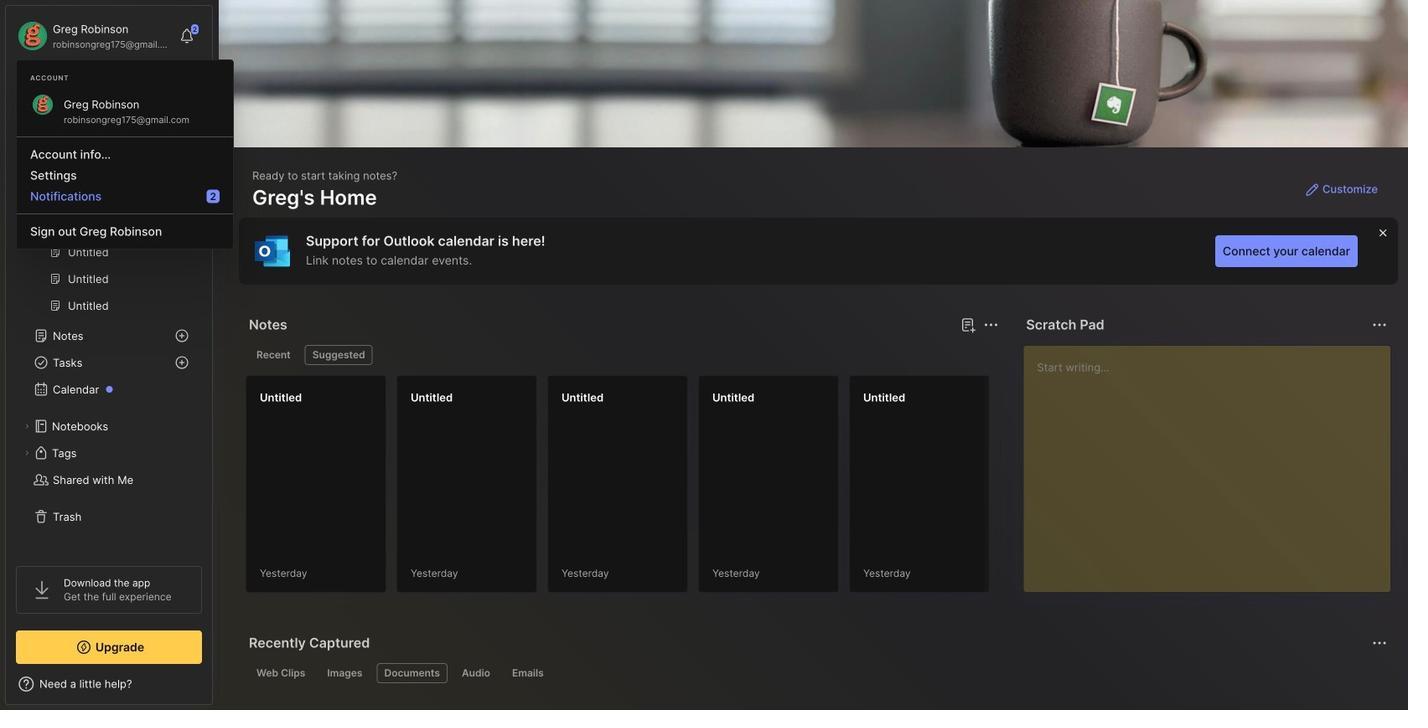 Task type: locate. For each thing, give the bounding box(es) containing it.
expand notebooks image
[[22, 422, 32, 432]]

group inside main element
[[16, 60, 201, 329]]

click to collapse image
[[212, 680, 224, 700]]

Account field
[[16, 19, 171, 53]]

more actions image
[[981, 315, 1001, 335]]

Start writing… text field
[[1037, 346, 1390, 579]]

Search text field
[[46, 86, 180, 101]]

expand tags image
[[22, 448, 32, 459]]

tab
[[249, 345, 298, 366], [305, 345, 373, 366], [249, 664, 313, 684], [320, 664, 370, 684], [377, 664, 448, 684], [454, 664, 498, 684], [505, 664, 551, 684]]

2 tab list from the top
[[249, 664, 1385, 684]]

row group
[[246, 376, 1408, 604]]

More actions field
[[979, 314, 1003, 337], [1368, 314, 1392, 337], [1368, 632, 1392, 656]]

none search field inside main element
[[46, 83, 180, 103]]

tree
[[6, 34, 212, 552]]

1 vertical spatial tab list
[[249, 664, 1385, 684]]

group
[[16, 60, 201, 329]]

0 vertical spatial tab list
[[249, 345, 996, 366]]

tab list
[[249, 345, 996, 366], [249, 664, 1385, 684]]

None search field
[[46, 83, 180, 103]]



Task type: describe. For each thing, give the bounding box(es) containing it.
dropdown list menu
[[17, 130, 233, 242]]

tree inside main element
[[6, 34, 212, 552]]

more actions image
[[1370, 315, 1390, 335]]

main element
[[0, 0, 218, 711]]

WHAT'S NEW field
[[6, 671, 212, 698]]

1 tab list from the top
[[249, 345, 996, 366]]



Task type: vqa. For each thing, say whether or not it's contained in the screenshot.
Click
no



